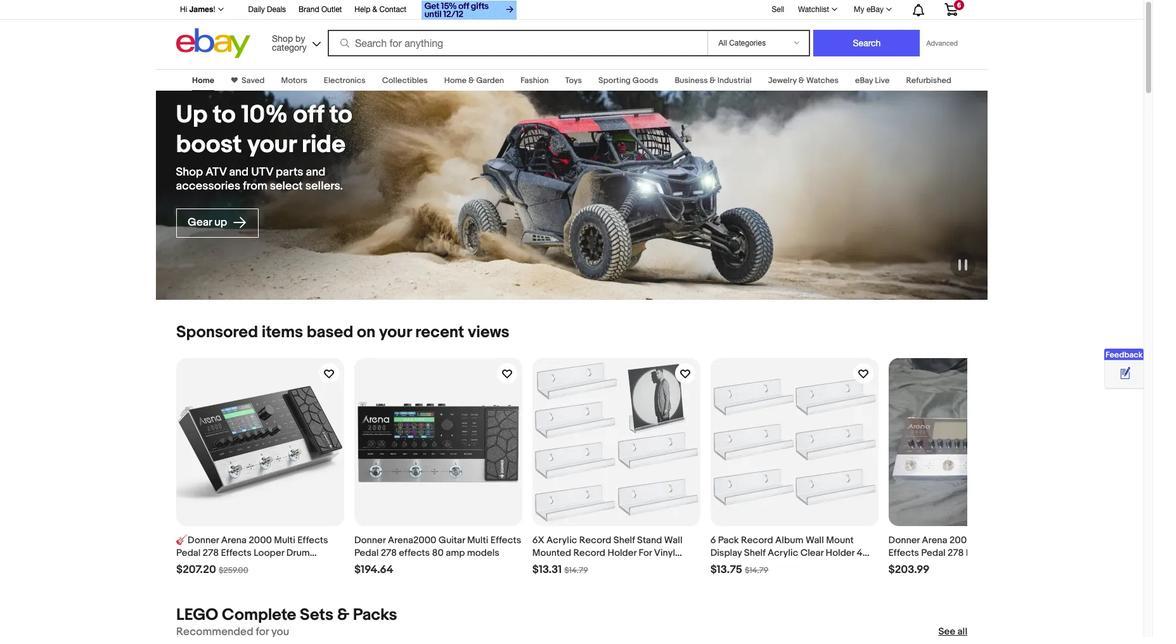 Task type: locate. For each thing, give the bounding box(es) containing it.
1 multi from the left
[[274, 535, 295, 547]]

display down mounted
[[563, 560, 595, 572]]

$207.20
[[176, 564, 216, 576]]

wall up clear
[[806, 535, 824, 547]]

jewelry
[[768, 75, 797, 86]]

pedal up the used
[[922, 547, 946, 559]]

1 80 from the left
[[432, 547, 444, 559]]

pedal up "machine"
[[176, 547, 201, 559]]

0 horizontal spatial home
[[192, 75, 214, 86]]

gear
[[188, 216, 212, 229]]

donner up models
[[889, 535, 920, 547]]

arena inside donner arena 2000 guitar multi effects pedal 278 effects 80 amp models used
[[922, 535, 948, 547]]

0 horizontal spatial acrylic
[[547, 535, 577, 547]]

0 horizontal spatial and
[[230, 165, 249, 179]]

from
[[243, 179, 268, 193]]

donner for models
[[889, 535, 920, 547]]

my ebay
[[854, 5, 884, 14]]

6 link
[[937, 0, 966, 18]]

& right business
[[710, 75, 716, 86]]

1 horizontal spatial to
[[330, 100, 353, 130]]

multi
[[274, 535, 295, 547], [467, 535, 489, 547], [1004, 535, 1025, 547]]

0 horizontal spatial wall
[[665, 535, 683, 547]]

1 vertical spatial shop
[[176, 165, 203, 179]]

0 vertical spatial album
[[776, 535, 804, 547]]

clear
[[801, 547, 824, 559]]

for
[[639, 547, 652, 559]]

shelf up $14.79 text box
[[744, 547, 766, 559]]

3 multi from the left
[[1004, 535, 1025, 547]]

& right jewelry
[[799, 75, 805, 86]]

2 and from the left
[[306, 165, 326, 179]]

278 inside 🎸donner arena 2000 multi effects pedal 278 effects looper drum machine | refurb
[[203, 547, 219, 559]]

$14.79
[[565, 566, 588, 576], [745, 566, 769, 576]]

help
[[355, 5, 371, 14]]

utv
[[252, 165, 274, 179]]

$14.79 inside $13.75 $14.79
[[745, 566, 769, 576]]

& for contact
[[373, 5, 377, 14]]

saved link
[[238, 75, 265, 86]]

2 wall from the left
[[806, 535, 824, 547]]

1 horizontal spatial acrylic
[[768, 547, 799, 559]]

2 80 from the left
[[999, 547, 1011, 559]]

arena for effects
[[221, 535, 247, 547]]

guitar inside donner arena2000 guitar multi effects pedal 278 effects 80 amp models $194.64
[[439, 535, 465, 547]]

278 for $194.64
[[381, 547, 397, 559]]

shop by category button
[[266, 28, 323, 55]]

0 horizontal spatial 2000
[[249, 535, 272, 547]]

0 horizontal spatial shelf
[[614, 535, 635, 547]]

and up from
[[230, 165, 249, 179]]

lego  complete sets & packs
[[176, 606, 397, 625]]

6 inside 6 pack record album wall mount display shelf acrylic clear holder 4 inch
[[711, 535, 716, 547]]

1 horizontal spatial 80
[[999, 547, 1011, 559]]

1 horizontal spatial guitar
[[975, 535, 1002, 547]]

home & garden link
[[444, 75, 504, 86]]

donner up $194.64
[[354, 535, 386, 547]]

1 horizontal spatial your
[[379, 323, 412, 342]]

& right sets
[[337, 606, 350, 625]]

record for $13.75
[[741, 535, 773, 547]]

album down mounted
[[533, 560, 561, 572]]

2 arena from the left
[[922, 535, 948, 547]]

shop
[[272, 33, 293, 43], [176, 165, 203, 179]]

1 horizontal spatial wall
[[806, 535, 824, 547]]

1 horizontal spatial home
[[444, 75, 467, 86]]

1 horizontal spatial shop
[[272, 33, 293, 43]]

multi inside donner arena2000 guitar multi effects pedal 278 effects 80 amp models $194.64
[[467, 535, 489, 547]]

1 home from the left
[[192, 75, 214, 86]]

0 horizontal spatial album
[[533, 560, 561, 572]]

🎸donner arena 2000 multi effects pedal 278 effects looper drum machine | refurb
[[176, 535, 328, 572]]

and up sellers.
[[306, 165, 326, 179]]

to right up on the top of page
[[213, 100, 236, 130]]

collectibles link
[[382, 75, 428, 86]]

to right off
[[330, 100, 353, 130]]

0 horizontal spatial shop
[[176, 165, 203, 179]]

6x
[[533, 535, 545, 547]]

0 vertical spatial display
[[711, 547, 742, 559]]

1 donner from the left
[[354, 535, 386, 547]]

your up utv
[[248, 130, 297, 160]]

guitar
[[439, 535, 465, 547], [975, 535, 1002, 547]]

record
[[580, 535, 612, 547], [741, 535, 773, 547], [574, 547, 606, 559]]

& inside account navigation
[[373, 5, 377, 14]]

1 horizontal spatial arena
[[922, 535, 948, 547]]

holder
[[608, 547, 637, 559], [826, 547, 855, 559]]

wall
[[665, 535, 683, 547], [806, 535, 824, 547]]

shop by category
[[272, 33, 307, 52]]

1 horizontal spatial multi
[[467, 535, 489, 547]]

display down pack at bottom
[[711, 547, 742, 559]]

0 horizontal spatial holder
[[608, 547, 637, 559]]

live
[[875, 75, 890, 86]]

0 vertical spatial 6
[[958, 1, 961, 9]]

1 guitar from the left
[[439, 535, 465, 547]]

2 multi from the left
[[467, 535, 489, 547]]

ride
[[302, 130, 346, 160]]

0 vertical spatial shelf
[[614, 535, 635, 547]]

previous price $259.00 text field
[[219, 566, 248, 576]]

donner inside donner arena2000 guitar multi effects pedal 278 effects 80 amp models $194.64
[[354, 535, 386, 547]]

arena inside 🎸donner arena 2000 multi effects pedal 278 effects looper drum machine | refurb
[[221, 535, 247, 547]]

None submit
[[814, 30, 921, 56]]

0 horizontal spatial 6
[[711, 535, 716, 547]]

pedal inside 🎸donner arena 2000 multi effects pedal 278 effects looper drum machine | refurb
[[176, 547, 201, 559]]

outlet
[[321, 5, 342, 14]]

motors
[[281, 75, 307, 86]]

$207.20 text field
[[176, 564, 216, 577]]

arena up refurb
[[221, 535, 247, 547]]

holder left "for"
[[608, 547, 637, 559]]

complete
[[222, 606, 296, 625]]

donner inside donner arena 2000 guitar multi effects pedal 278 effects 80 amp models used
[[889, 535, 920, 547]]

record inside 6 pack record album wall mount display shelf acrylic clear holder 4 inch
[[741, 535, 773, 547]]

donner for $194.64
[[354, 535, 386, 547]]

toys link
[[565, 75, 582, 86]]

multi inside 🎸donner arena 2000 multi effects pedal 278 effects looper drum machine | refurb
[[274, 535, 295, 547]]

multi up "drum"
[[274, 535, 295, 547]]

0 vertical spatial acrylic
[[547, 535, 577, 547]]

acrylic left clear
[[768, 547, 799, 559]]

help & contact link
[[355, 3, 407, 17]]

hi james !
[[180, 4, 215, 14]]

home up up on the top of page
[[192, 75, 214, 86]]

pedal
[[176, 547, 201, 559], [354, 547, 379, 559], [922, 547, 946, 559]]

1 horizontal spatial donner
[[889, 535, 920, 547]]

donner
[[354, 535, 386, 547], [889, 535, 920, 547]]

goods
[[633, 75, 659, 86]]

10%
[[241, 100, 288, 130]]

278 inside donner arena2000 guitar multi effects pedal 278 effects 80 amp models $194.64
[[381, 547, 397, 559]]

2 horizontal spatial 278
[[948, 547, 964, 559]]

album up clear
[[776, 535, 804, 547]]

3 278 from the left
[[948, 547, 964, 559]]

to
[[213, 100, 236, 130], [330, 100, 353, 130]]

contact
[[380, 5, 407, 14]]

watchlist
[[798, 5, 830, 14]]

arena up the used
[[922, 535, 948, 547]]

deals
[[267, 5, 286, 14]]

1 horizontal spatial 2000
[[950, 535, 973, 547]]

0 horizontal spatial display
[[563, 560, 595, 572]]

0 horizontal spatial to
[[213, 100, 236, 130]]

arena for 278
[[922, 535, 948, 547]]

6 inside 6 link
[[958, 1, 961, 9]]

1 vertical spatial ebay
[[856, 75, 874, 86]]

1 horizontal spatial $14.79
[[745, 566, 769, 576]]

2 home from the left
[[444, 75, 467, 86]]

wall up vinyl
[[665, 535, 683, 547]]

$14.79 for $13.75
[[745, 566, 769, 576]]

0 horizontal spatial guitar
[[439, 535, 465, 547]]

shelf inside 6x acrylic record shelf stand wall mounted record holder for vinyl album display
[[614, 535, 635, 547]]

3 pedal from the left
[[922, 547, 946, 559]]

1 2000 from the left
[[249, 535, 272, 547]]

1 horizontal spatial album
[[776, 535, 804, 547]]

0 horizontal spatial your
[[248, 130, 297, 160]]

1 horizontal spatial and
[[306, 165, 326, 179]]

effects up models at left bottom
[[491, 535, 521, 547]]

sponsored
[[176, 323, 258, 342]]

$14.79 right $13.75 text field on the right bottom of page
[[745, 566, 769, 576]]

home left garden
[[444, 75, 467, 86]]

1 vertical spatial display
[[563, 560, 595, 572]]

sponsored items based on your recent views
[[176, 323, 510, 342]]

none submit inside shop by category banner
[[814, 30, 921, 56]]

album
[[776, 535, 804, 547], [533, 560, 561, 572]]

$194.64
[[354, 564, 394, 576]]

0 horizontal spatial 80
[[432, 547, 444, 559]]

0 horizontal spatial $14.79
[[565, 566, 588, 576]]

1 $14.79 from the left
[[565, 566, 588, 576]]

recent
[[415, 323, 464, 342]]

wall inside 6x acrylic record shelf stand wall mounted record holder for vinyl album display
[[665, 535, 683, 547]]

up to 10% off to boost your ride shop atv and utv parts and accessories from select sellers.
[[176, 100, 353, 193]]

jewelry & watches
[[768, 75, 839, 86]]

pedal for |
[[176, 547, 201, 559]]

ebay right my at the top
[[867, 5, 884, 14]]

6
[[958, 1, 961, 9], [711, 535, 716, 547]]

arena
[[221, 535, 247, 547], [922, 535, 948, 547]]

gear up
[[188, 216, 230, 229]]

1 horizontal spatial 6
[[958, 1, 961, 9]]

multi up amp
[[1004, 535, 1025, 547]]

pedal up $194.64
[[354, 547, 379, 559]]

$14.79 inside $13.31 $14.79
[[565, 566, 588, 576]]

0 vertical spatial your
[[248, 130, 297, 160]]

2 holder from the left
[[826, 547, 855, 559]]

1 wall from the left
[[665, 535, 683, 547]]

my
[[854, 5, 865, 14]]

multi for |
[[274, 535, 295, 547]]

6x acrylic record shelf stand wall mounted record holder for vinyl album display
[[533, 535, 683, 572]]

& left garden
[[469, 75, 475, 86]]

shop left the 'by'
[[272, 33, 293, 43]]

shop by category banner
[[173, 0, 968, 62]]

1 horizontal spatial shelf
[[744, 547, 766, 559]]

previous price $14.79 text field
[[745, 566, 769, 576]]

mount
[[826, 535, 854, 547]]

0 horizontal spatial pedal
[[176, 547, 201, 559]]

acrylic inside 6 pack record album wall mount display shelf acrylic clear holder 4 inch
[[768, 547, 799, 559]]

2 horizontal spatial pedal
[[922, 547, 946, 559]]

pedal inside donner arena2000 guitar multi effects pedal 278 effects 80 amp models $194.64
[[354, 547, 379, 559]]

1 vertical spatial album
[[533, 560, 561, 572]]

& right help in the left top of the page
[[373, 5, 377, 14]]

2000 inside 🎸donner arena 2000 multi effects pedal 278 effects looper drum machine | refurb
[[249, 535, 272, 547]]

up
[[176, 100, 208, 130]]

$207.20 $259.00
[[176, 564, 248, 576]]

🎸donner
[[176, 535, 219, 547]]

electronics link
[[324, 75, 366, 86]]

1 vertical spatial 6
[[711, 535, 716, 547]]

2 2000 from the left
[[950, 535, 973, 547]]

2 donner from the left
[[889, 535, 920, 547]]

& for industrial
[[710, 75, 716, 86]]

0 vertical spatial shop
[[272, 33, 293, 43]]

1 horizontal spatial 278
[[381, 547, 397, 559]]

0 horizontal spatial donner
[[354, 535, 386, 547]]

2 $14.79 from the left
[[745, 566, 769, 576]]

1 horizontal spatial pedal
[[354, 547, 379, 559]]

refurbished link
[[907, 75, 952, 86]]

james
[[189, 4, 213, 14]]

effects left amp
[[966, 547, 997, 559]]

up to 10% off to boost your ride main content
[[0, 62, 1144, 637]]

advanced
[[927, 39, 958, 47]]

ebay
[[867, 5, 884, 14], [856, 75, 874, 86]]

1 pedal from the left
[[176, 547, 201, 559]]

account navigation
[[173, 0, 968, 22]]

2000
[[249, 535, 272, 547], [950, 535, 973, 547]]

collectibles
[[382, 75, 428, 86]]

2000 inside donner arena 2000 guitar multi effects pedal 278 effects 80 amp models used
[[950, 535, 973, 547]]

1 holder from the left
[[608, 547, 637, 559]]

$14.79 right $13.31 text field
[[565, 566, 588, 576]]

1 vertical spatial your
[[379, 323, 412, 342]]

0 horizontal spatial 278
[[203, 547, 219, 559]]

1 vertical spatial shelf
[[744, 547, 766, 559]]

models
[[467, 547, 500, 559]]

amp
[[1013, 547, 1034, 559]]

ebay left live
[[856, 75, 874, 86]]

1 vertical spatial acrylic
[[768, 547, 799, 559]]

1 278 from the left
[[203, 547, 219, 559]]

guitar inside donner arena 2000 guitar multi effects pedal 278 effects 80 amp models used
[[975, 535, 1002, 547]]

on
[[357, 323, 376, 342]]

2 horizontal spatial multi
[[1004, 535, 1025, 547]]

display inside 6 pack record album wall mount display shelf acrylic clear holder 4 inch
[[711, 547, 742, 559]]

multi up models at left bottom
[[467, 535, 489, 547]]

effects
[[399, 547, 430, 559]]

1 arena from the left
[[221, 535, 247, 547]]

0 horizontal spatial arena
[[221, 535, 247, 547]]

Search for anything text field
[[330, 31, 706, 55]]

effects
[[298, 535, 328, 547], [491, 535, 521, 547], [221, 547, 252, 559], [889, 547, 920, 559], [966, 547, 997, 559]]

6 for 6
[[958, 1, 961, 9]]

your right on
[[379, 323, 412, 342]]

6 left pack at bottom
[[711, 535, 716, 547]]

acrylic
[[547, 535, 577, 547], [768, 547, 799, 559]]

acrylic up mounted
[[547, 535, 577, 547]]

1 horizontal spatial display
[[711, 547, 742, 559]]

looper
[[254, 547, 284, 559]]

holder inside 6x acrylic record shelf stand wall mounted record holder for vinyl album display
[[608, 547, 637, 559]]

|
[[215, 560, 217, 572]]

1 horizontal spatial holder
[[826, 547, 855, 559]]

2 pedal from the left
[[354, 547, 379, 559]]

album inside 6x acrylic record shelf stand wall mounted record holder for vinyl album display
[[533, 560, 561, 572]]

items
[[262, 323, 303, 342]]

fashion
[[521, 75, 549, 86]]

6 up "advanced" link
[[958, 1, 961, 9]]

0 vertical spatial ebay
[[867, 5, 884, 14]]

shop up accessories
[[176, 165, 203, 179]]

6 for 6 pack record album wall mount display shelf acrylic clear holder 4 inch
[[711, 535, 716, 547]]

0 horizontal spatial multi
[[274, 535, 295, 547]]

$13.31 text field
[[533, 564, 562, 577]]

2 278 from the left
[[381, 547, 397, 559]]

holder down mount
[[826, 547, 855, 559]]

shelf left stand
[[614, 535, 635, 547]]

2 guitar from the left
[[975, 535, 1002, 547]]



Task type: describe. For each thing, give the bounding box(es) containing it.
used
[[923, 560, 945, 572]]

up
[[214, 216, 227, 229]]

feedback
[[1106, 350, 1143, 360]]

$13.31 $14.79
[[533, 564, 588, 576]]

toys
[[565, 75, 582, 86]]

$13.75 $14.79
[[711, 564, 769, 576]]

business & industrial
[[675, 75, 752, 86]]

boost
[[176, 130, 242, 160]]

inch
[[711, 560, 729, 572]]

arena2000
[[388, 535, 437, 547]]

ebay live
[[856, 75, 890, 86]]

stand
[[637, 535, 662, 547]]

amp
[[446, 547, 465, 559]]

daily deals
[[248, 5, 286, 14]]

1 to from the left
[[213, 100, 236, 130]]

multi inside donner arena 2000 guitar multi effects pedal 278 effects 80 amp models used
[[1004, 535, 1025, 547]]

278 for |
[[203, 547, 219, 559]]

packs
[[353, 606, 397, 625]]

brand outlet
[[299, 5, 342, 14]]

ebay live link
[[856, 75, 890, 86]]

advanced link
[[921, 30, 965, 56]]

effects up "drum"
[[298, 535, 328, 547]]

278 inside donner arena 2000 guitar multi effects pedal 278 effects 80 amp models used
[[948, 547, 964, 559]]

effects up models
[[889, 547, 920, 559]]

atv
[[206, 165, 227, 179]]

sporting
[[599, 75, 631, 86]]

2000 for looper
[[249, 535, 272, 547]]

pedal for $194.64
[[354, 547, 379, 559]]

2 to from the left
[[330, 100, 353, 130]]

ebay inside up to 10% off to boost your ride main content
[[856, 75, 874, 86]]

acrylic inside 6x acrylic record shelf stand wall mounted record holder for vinyl album display
[[547, 535, 577, 547]]

sell
[[772, 5, 784, 14]]

display inside 6x acrylic record shelf stand wall mounted record holder for vinyl album display
[[563, 560, 595, 572]]

& for garden
[[469, 75, 475, 86]]

$13.75 text field
[[711, 564, 743, 577]]

category
[[272, 42, 307, 52]]

multi for $194.64
[[467, 535, 489, 547]]

4
[[857, 547, 863, 559]]

lego  complete sets & packs link
[[176, 606, 397, 625]]

off
[[294, 100, 325, 130]]

parts
[[276, 165, 304, 179]]

models
[[889, 560, 921, 572]]

sell link
[[766, 5, 790, 14]]

record for $13.31
[[580, 535, 612, 547]]

album inside 6 pack record album wall mount display shelf acrylic clear holder 4 inch
[[776, 535, 804, 547]]

donner arena2000 guitar multi effects pedal 278 effects 80 amp models $194.64
[[354, 535, 521, 576]]

previous price $14.79 text field
[[565, 566, 588, 576]]

watchlist link
[[791, 2, 844, 17]]

garden
[[476, 75, 504, 86]]

shop inside up to 10% off to boost your ride shop atv and utv parts and accessories from select sellers.
[[176, 165, 203, 179]]

holder inside 6 pack record album wall mount display shelf acrylic clear holder 4 inch
[[826, 547, 855, 559]]

drum
[[286, 547, 310, 559]]

brand outlet link
[[299, 3, 342, 17]]

lego
[[176, 606, 218, 625]]

!
[[213, 5, 215, 14]]

daily deals link
[[248, 3, 286, 17]]

$13.75
[[711, 564, 743, 576]]

watches
[[807, 75, 839, 86]]

business
[[675, 75, 708, 86]]

based
[[307, 323, 353, 342]]

recommended for you element
[[176, 626, 289, 637]]

& for watches
[[799, 75, 805, 86]]

my ebay link
[[847, 2, 898, 17]]

ebay inside account navigation
[[867, 5, 884, 14]]

motors link
[[281, 75, 307, 86]]

1 and from the left
[[230, 165, 249, 179]]

pedal inside donner arena 2000 guitar multi effects pedal 278 effects 80 amp models used
[[922, 547, 946, 559]]

$194.64 text field
[[354, 564, 394, 577]]

shop inside 'shop by category'
[[272, 33, 293, 43]]

shelf inside 6 pack record album wall mount display shelf acrylic clear holder 4 inch
[[744, 547, 766, 559]]

saved
[[242, 75, 265, 86]]

sellers.
[[306, 179, 344, 193]]

refurbished
[[907, 75, 952, 86]]

your inside up to 10% off to boost your ride shop atv and utv parts and accessories from select sellers.
[[248, 130, 297, 160]]

sporting goods link
[[599, 75, 659, 86]]

80 inside donner arena 2000 guitar multi effects pedal 278 effects 80 amp models used
[[999, 547, 1011, 559]]

sets
[[300, 606, 334, 625]]

wall inside 6 pack record album wall mount display shelf acrylic clear holder 4 inch
[[806, 535, 824, 547]]

effects up refurb
[[221, 547, 252, 559]]

home & garden
[[444, 75, 504, 86]]

2000 for effects
[[950, 535, 973, 547]]

$203.99
[[889, 564, 930, 576]]

machine
[[176, 560, 213, 572]]

effects inside donner arena2000 guitar multi effects pedal 278 effects 80 amp models $194.64
[[491, 535, 521, 547]]

donner arena 2000 guitar multi effects pedal 278 effects 80 amp models used
[[889, 535, 1034, 572]]

$14.79 for $13.31
[[565, 566, 588, 576]]

home for home & garden
[[444, 75, 467, 86]]

80 inside donner arena2000 guitar multi effects pedal 278 effects 80 amp models $194.64
[[432, 547, 444, 559]]

$203.99 text field
[[889, 564, 930, 577]]

get an extra 15% off image
[[422, 1, 517, 20]]

help & contact
[[355, 5, 407, 14]]

hi
[[180, 5, 187, 14]]

home for home
[[192, 75, 214, 86]]

sporting goods
[[599, 75, 659, 86]]

business & industrial link
[[675, 75, 752, 86]]

electronics
[[324, 75, 366, 86]]

jewelry & watches link
[[768, 75, 839, 86]]

brand
[[299, 5, 319, 14]]



Task type: vqa. For each thing, say whether or not it's contained in the screenshot.
baseballs
no



